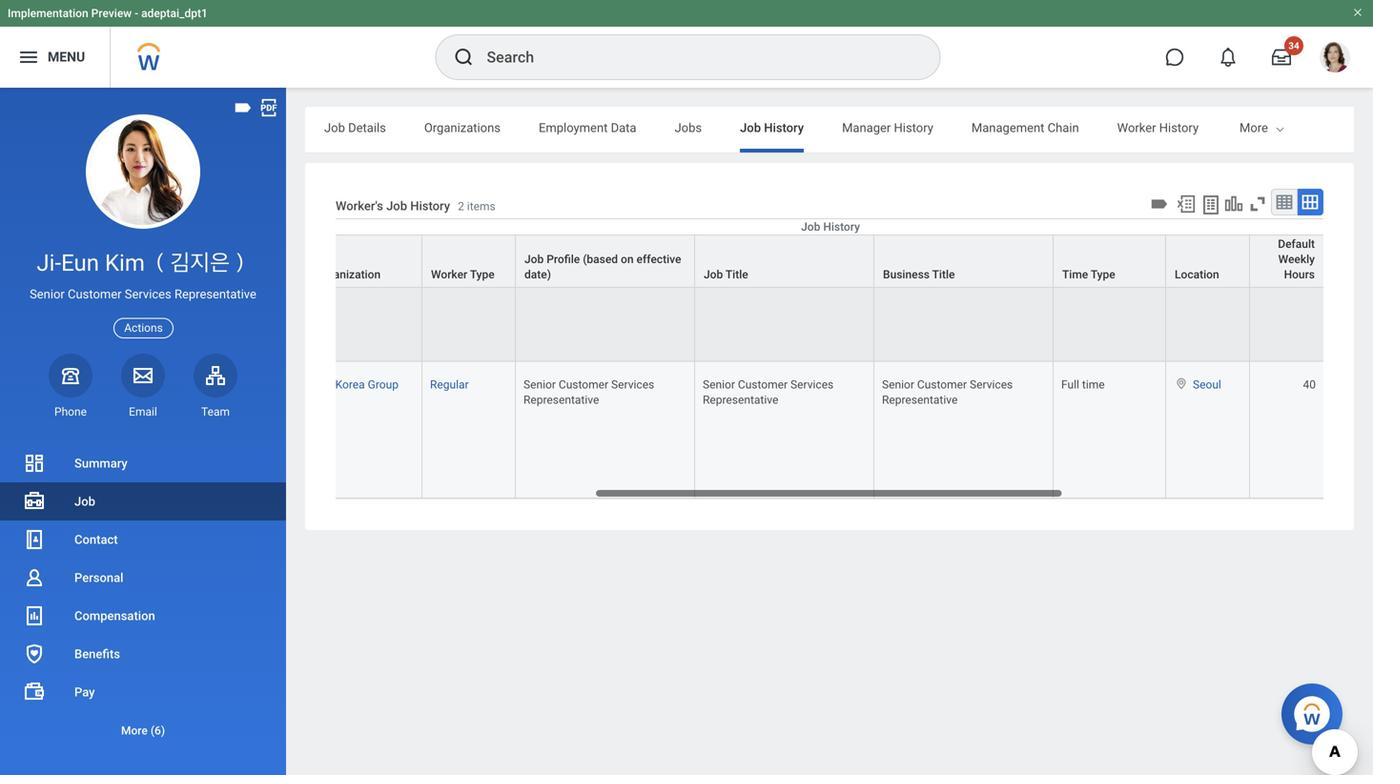 Task type: vqa. For each thing, say whether or not it's contained in the screenshot.
Job Title
yes



Task type: describe. For each thing, give the bounding box(es) containing it.
view printable version (pdf) image
[[258, 97, 279, 118]]

summary link
[[0, 444, 286, 483]]

summary image
[[23, 452, 46, 475]]

korea
[[335, 378, 365, 391]]

phone image
[[57, 364, 84, 387]]

email button
[[121, 354, 165, 420]]

4 cell from the left
[[875, 288, 1054, 362]]

worker for worker type
[[431, 268, 468, 281]]

employment
[[539, 121, 608, 135]]

benefits link
[[0, 635, 286, 673]]

services inside navigation pane region
[[125, 287, 171, 302]]

full time
[[1062, 378, 1105, 391]]

details
[[348, 121, 386, 135]]

personal image
[[23, 567, 46, 589]]

management chain
[[972, 121, 1079, 135]]

title for business title
[[932, 268, 955, 281]]

compensation
[[74, 609, 155, 623]]

justify image
[[17, 46, 40, 69]]

timeline
[[1237, 121, 1284, 135]]

worker type
[[431, 268, 495, 281]]

default weekly hours button
[[1250, 236, 1324, 287]]

global support - korea group link
[[251, 374, 399, 391]]

manager history
[[842, 121, 934, 135]]

ji-
[[37, 249, 61, 277]]

34 button
[[1261, 36, 1304, 78]]

expand table image
[[1301, 193, 1320, 212]]

search image
[[453, 46, 475, 69]]

location image
[[1174, 377, 1189, 390]]

seoul link
[[1193, 374, 1222, 391]]

supervisory organization
[[252, 268, 381, 281]]

view worker - expand/collapse chart image
[[1224, 194, 1245, 215]]

job inside popup button
[[704, 268, 723, 281]]

job title button
[[695, 236, 874, 287]]

regular link
[[430, 374, 469, 391]]

job title
[[704, 268, 748, 281]]

seoul
[[1193, 378, 1222, 391]]

senior inside navigation pane region
[[30, 287, 65, 302]]

menu banner
[[0, 0, 1373, 88]]

benefits
[[74, 647, 120, 661]]

manager
[[842, 121, 891, 135]]

implementation
[[8, 7, 88, 20]]

contact
[[74, 533, 118, 547]]

time
[[1063, 268, 1088, 281]]

menu
[[48, 49, 85, 65]]

preview
[[91, 7, 132, 20]]

adeptai_dpt1
[[141, 7, 208, 20]]

tag image for export to excel image
[[1149, 194, 1170, 215]]

（김지은）
[[150, 249, 250, 277]]

team
[[201, 405, 230, 419]]

job inside job profile (based on effective date)
[[525, 253, 544, 266]]

organizations
[[424, 121, 501, 135]]

supervisory
[[252, 268, 312, 281]]

close environment banner image
[[1352, 7, 1364, 18]]

phone
[[54, 405, 87, 419]]

pay link
[[0, 673, 286, 712]]

weekly
[[1279, 253, 1315, 266]]

3 cell from the left
[[695, 288, 875, 362]]

kim
[[105, 249, 145, 277]]

2
[[458, 200, 464, 213]]

data
[[611, 121, 637, 135]]

7 cell from the left
[[1250, 288, 1325, 362]]

history up job title popup button
[[823, 220, 860, 234]]

email ji-eun kim （김지은） element
[[121, 404, 165, 420]]

job inside list
[[74, 495, 95, 509]]

location button
[[1166, 236, 1249, 287]]

table image
[[1275, 193, 1294, 212]]

implementation preview -   adeptai_dpt1
[[8, 7, 208, 20]]

1 vertical spatial job history
[[801, 220, 860, 234]]

navigation pane region
[[0, 88, 286, 775]]

Search Workday  search field
[[487, 36, 901, 78]]

location
[[1175, 268, 1220, 281]]

full
[[1062, 378, 1080, 391]]

date)
[[525, 268, 551, 281]]

menu button
[[0, 27, 110, 88]]

34
[[1289, 40, 1300, 52]]

history up export to excel image
[[1160, 121, 1199, 135]]

pay
[[74, 685, 95, 700]]

type for worker type
[[470, 268, 495, 281]]

compensation link
[[0, 597, 286, 635]]

contact link
[[0, 521, 286, 559]]

senior customer services representative inside navigation pane region
[[30, 287, 256, 302]]

full time element
[[1062, 374, 1105, 391]]

2 cell from the left
[[516, 288, 695, 362]]

actions button
[[114, 318, 173, 338]]

global
[[251, 378, 283, 391]]

history left the 2
[[410, 199, 450, 213]]

items
[[467, 200, 496, 213]]

time type
[[1063, 268, 1116, 281]]

jobs
[[675, 121, 702, 135]]

regular
[[430, 378, 469, 391]]

inbox large image
[[1272, 48, 1291, 67]]

more (6) button
[[0, 712, 286, 750]]

on
[[621, 253, 634, 266]]

supervisory organization button
[[243, 236, 422, 287]]

business
[[883, 268, 930, 281]]

type for time type
[[1091, 268, 1116, 281]]

more for more
[[1240, 121, 1268, 135]]

job history inside tab list
[[740, 121, 804, 135]]

eun
[[61, 249, 99, 277]]

worker type button
[[423, 236, 515, 287]]



Task type: locate. For each thing, give the bounding box(es) containing it.
- left korea
[[329, 378, 333, 391]]

history left manager
[[764, 121, 804, 135]]

worker down the 2
[[431, 268, 468, 281]]

tab list containing job details
[[305, 107, 1373, 153]]

type right time
[[1091, 268, 1116, 281]]

chain
[[1048, 121, 1079, 135]]

customer inside navigation pane region
[[68, 287, 122, 302]]

1 vertical spatial worker
[[431, 268, 468, 281]]

worker for worker history
[[1118, 121, 1157, 135]]

cell down business title popup button
[[875, 288, 1054, 362]]

tab list
[[305, 107, 1373, 153]]

job profile (based on effective date)
[[525, 253, 681, 281]]

additiona
[[1323, 121, 1373, 135]]

export to worksheets image
[[1200, 194, 1223, 217]]

0 vertical spatial more
[[1240, 121, 1268, 135]]

type inside popup button
[[1091, 268, 1116, 281]]

customer
[[68, 287, 122, 302], [559, 378, 609, 391], [738, 378, 788, 391], [917, 378, 967, 391]]

0 horizontal spatial more
[[121, 724, 148, 738]]

job
[[324, 121, 345, 135], [740, 121, 761, 135], [386, 199, 407, 213], [801, 220, 821, 234], [525, 253, 544, 266], [704, 268, 723, 281], [74, 495, 95, 509]]

1 horizontal spatial worker
[[1118, 121, 1157, 135]]

1 vertical spatial -
[[329, 378, 333, 391]]

0 vertical spatial job history
[[740, 121, 804, 135]]

0 horizontal spatial worker
[[431, 268, 468, 281]]

worker's
[[336, 199, 383, 213]]

0 vertical spatial -
[[135, 7, 138, 20]]

0 vertical spatial tag image
[[233, 97, 254, 118]]

cell down hours
[[1250, 288, 1325, 362]]

worker history
[[1118, 121, 1199, 135]]

worker inside worker type popup button
[[431, 268, 468, 281]]

1 cell from the left
[[423, 288, 516, 362]]

summary
[[74, 456, 128, 471]]

more inside dropdown button
[[121, 724, 148, 738]]

time type button
[[1054, 236, 1166, 287]]

cell
[[423, 288, 516, 362], [516, 288, 695, 362], [695, 288, 875, 362], [875, 288, 1054, 362], [1054, 288, 1166, 362], [1166, 288, 1250, 362], [1250, 288, 1325, 362]]

worker's job history 2 items
[[336, 199, 496, 213]]

history right manager
[[894, 121, 934, 135]]

5 cell from the left
[[1054, 288, 1166, 362]]

representative inside navigation pane region
[[175, 287, 256, 302]]

(based
[[583, 253, 618, 266]]

history
[[764, 121, 804, 135], [894, 121, 934, 135], [1160, 121, 1199, 135], [410, 199, 450, 213], [823, 220, 860, 234]]

title
[[726, 268, 748, 281], [932, 268, 955, 281]]

default
[[1278, 238, 1315, 251]]

personal
[[74, 571, 123, 585]]

job history right jobs
[[740, 121, 804, 135]]

1 horizontal spatial title
[[932, 268, 955, 281]]

senior customer services representative
[[30, 287, 256, 302], [524, 378, 657, 407], [703, 378, 837, 407], [882, 378, 1016, 407]]

compensation image
[[23, 605, 46, 628]]

type inside popup button
[[470, 268, 495, 281]]

job profile (based on effective date) button
[[516, 236, 694, 287]]

cell down worker type on the top left
[[423, 288, 516, 362]]

0 horizontal spatial -
[[135, 7, 138, 20]]

1 vertical spatial tag image
[[1149, 194, 1170, 215]]

employment data
[[539, 121, 637, 135]]

more left (6) at the left bottom
[[121, 724, 148, 738]]

personal link
[[0, 559, 286, 597]]

toolbar
[[1146, 189, 1324, 218]]

group
[[368, 378, 399, 391]]

time
[[1082, 378, 1105, 391]]

- for preview
[[135, 7, 138, 20]]

0 horizontal spatial tag image
[[233, 97, 254, 118]]

more
[[1240, 121, 1268, 135], [121, 724, 148, 738]]

2 type from the left
[[1091, 268, 1116, 281]]

tag image left view printable version (pdf) image
[[233, 97, 254, 118]]

- right "preview"
[[135, 7, 138, 20]]

effective
[[637, 253, 681, 266]]

job details
[[324, 121, 386, 135]]

team link
[[194, 354, 237, 420]]

tag image for view printable version (pdf) image
[[233, 97, 254, 118]]

phone button
[[49, 354, 93, 420]]

list
[[0, 444, 286, 750]]

business title
[[883, 268, 955, 281]]

organization
[[315, 268, 381, 281]]

view team image
[[204, 364, 227, 387]]

1 type from the left
[[470, 268, 495, 281]]

representative
[[175, 287, 256, 302], [524, 393, 599, 407], [703, 393, 779, 407], [882, 393, 958, 407]]

1 title from the left
[[726, 268, 748, 281]]

mail image
[[132, 364, 155, 387]]

support
[[286, 378, 327, 391]]

export to excel image
[[1176, 194, 1197, 215]]

1 vertical spatial more
[[121, 724, 148, 738]]

business title button
[[875, 236, 1053, 287]]

cell down job title popup button
[[695, 288, 875, 362]]

team ji-eun kim （김지은） element
[[194, 404, 237, 420]]

job link
[[0, 483, 286, 521]]

(6)
[[151, 724, 165, 738]]

40
[[1303, 378, 1316, 391]]

benefits image
[[23, 643, 46, 666]]

- for support
[[329, 378, 333, 391]]

worker right the chain
[[1118, 121, 1157, 135]]

profile
[[547, 253, 580, 266]]

tag image left export to excel image
[[1149, 194, 1170, 215]]

- inside menu banner
[[135, 7, 138, 20]]

more down 34 button at the right
[[1240, 121, 1268, 135]]

cell down time type
[[1054, 288, 1166, 362]]

more (6) button
[[0, 720, 286, 743]]

email
[[129, 405, 157, 419]]

hours
[[1284, 268, 1315, 281]]

senior
[[30, 287, 65, 302], [524, 378, 556, 391], [703, 378, 735, 391], [882, 378, 915, 391]]

list containing summary
[[0, 444, 286, 750]]

global support - korea group
[[251, 378, 399, 391]]

worker inside tab list
[[1118, 121, 1157, 135]]

actions
[[124, 321, 163, 335]]

tag image
[[233, 97, 254, 118], [1149, 194, 1170, 215]]

1 horizontal spatial type
[[1091, 268, 1116, 281]]

1 horizontal spatial tag image
[[1149, 194, 1170, 215]]

worker
[[1118, 121, 1157, 135], [431, 268, 468, 281]]

cell down job profile (based on effective date) at the top left
[[516, 288, 695, 362]]

pay image
[[23, 681, 46, 704]]

services
[[125, 287, 171, 302], [611, 378, 655, 391], [791, 378, 834, 391], [970, 378, 1013, 391]]

default weekly hours
[[1278, 238, 1315, 281]]

job history
[[740, 121, 804, 135], [801, 220, 860, 234]]

-
[[135, 7, 138, 20], [329, 378, 333, 391]]

contact image
[[23, 528, 46, 551]]

0 vertical spatial worker
[[1118, 121, 1157, 135]]

0 horizontal spatial type
[[470, 268, 495, 281]]

0 horizontal spatial title
[[726, 268, 748, 281]]

phone ji-eun kim （김지은） element
[[49, 404, 93, 420]]

title for job title
[[726, 268, 748, 281]]

cell down location
[[1166, 288, 1250, 362]]

ji-eun kim （김지은）
[[37, 249, 250, 277]]

type left date)
[[470, 268, 495, 281]]

profile logan mcneil image
[[1320, 42, 1351, 76]]

6 cell from the left
[[1166, 288, 1250, 362]]

2 title from the left
[[932, 268, 955, 281]]

more for more (6)
[[121, 724, 148, 738]]

notifications large image
[[1219, 48, 1238, 67]]

1 horizontal spatial -
[[329, 378, 333, 391]]

management
[[972, 121, 1045, 135]]

job image
[[23, 490, 46, 513]]

fullscreen image
[[1248, 194, 1269, 215]]

job history up job title popup button
[[801, 220, 860, 234]]

more (6)
[[121, 724, 165, 738]]

1 horizontal spatial more
[[1240, 121, 1268, 135]]



